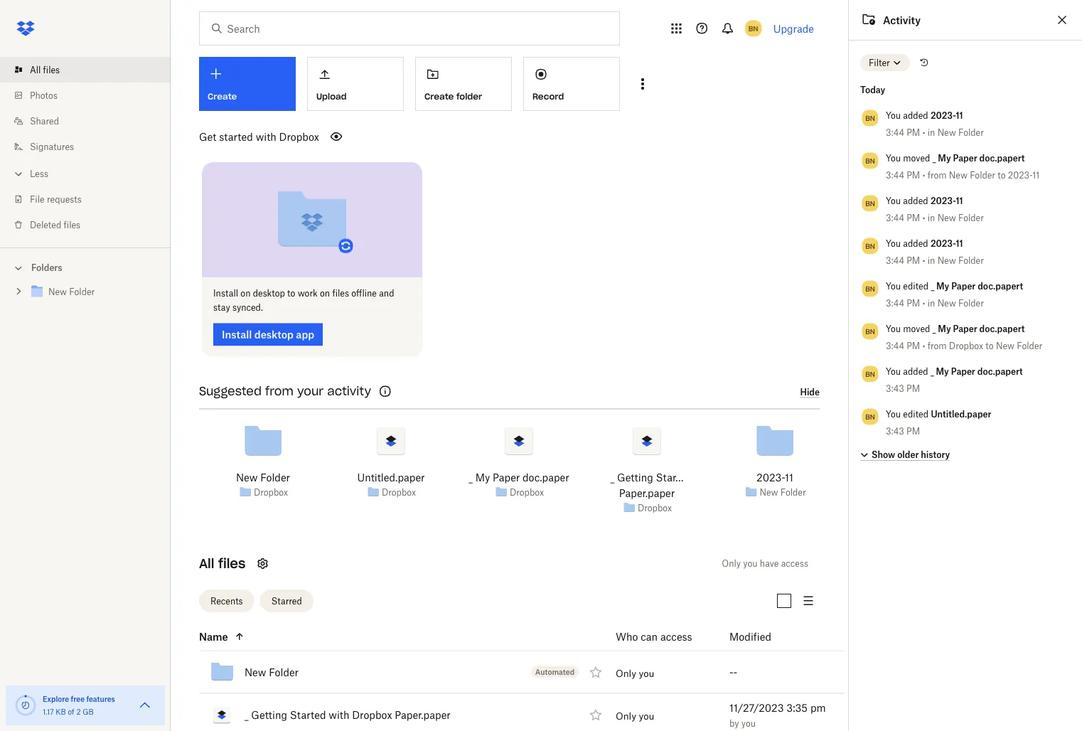 Task type: describe. For each thing, give the bounding box(es) containing it.
4 pm from the top
[[907, 255, 920, 266]]

11/27/2023
[[730, 702, 784, 714]]

new inside the you moved _ my paper doc.papert 3:44 pm • from new folder to 2023-11
[[949, 170, 968, 180]]

started
[[290, 709, 326, 721]]

filter
[[869, 57, 890, 68]]

and
[[379, 288, 394, 299]]

_ getting started with dropbox paper.paper link
[[245, 706, 451, 723]]

all files link
[[11, 57, 171, 82]]

suggested from your activity
[[199, 384, 371, 399]]

new inside table
[[245, 666, 266, 678]]

table containing name
[[168, 623, 845, 731]]

1 vertical spatial access
[[661, 630, 692, 643]]

of
[[68, 707, 74, 716]]

untitled.paper inside you edited untitled.paper 3:43 pm
[[931, 409, 992, 419]]

folder inside you edited _ my paper doc.papert 3:44 pm • in new folder
[[959, 298, 984, 308]]

create folder button
[[415, 57, 512, 111]]

create for create
[[208, 91, 237, 102]]

4 • from the top
[[923, 255, 925, 266]]

moved for from new folder to 2023-11
[[903, 153, 930, 163]]

files inside deleted files link
[[64, 219, 80, 230]]

paper for from dropbox to new folder
[[953, 323, 978, 334]]

shared
[[30, 116, 59, 126]]

today
[[860, 84, 885, 95]]

getting for started
[[251, 709, 287, 721]]

folders
[[31, 262, 62, 273]]

3 3:44 from the top
[[886, 212, 904, 223]]

4 you from the top
[[886, 238, 901, 249]]

who can access
[[616, 630, 692, 643]]

recents
[[210, 596, 243, 606]]

upgrade link
[[773, 22, 814, 34]]

you inside you edited _ my paper doc.papert 3:44 pm • in new folder
[[886, 281, 901, 291]]

new inside you edited _ my paper doc.papert 3:44 pm • in new folder
[[938, 298, 956, 308]]

2023-11
[[757, 471, 794, 483]]

to inside install on desktop to work on files offline and stay synced.
[[287, 288, 295, 299]]

you inside you added _ my paper doc.papert 3:43 pm
[[886, 366, 901, 377]]

2
[[76, 707, 81, 716]]

activity
[[883, 14, 921, 26]]

2 - from the left
[[734, 666, 738, 678]]

signatures
[[30, 141, 74, 152]]

modified
[[730, 630, 772, 643]]

to inside the you moved _ my paper doc.papert 3:44 pm • from new folder to 2023-11
[[998, 170, 1006, 180]]

add to starred image
[[587, 706, 604, 723]]

my for from new folder to 2023-11
[[938, 153, 951, 163]]

free
[[71, 694, 85, 703]]

shared link
[[11, 108, 171, 134]]

have
[[760, 558, 779, 569]]

install desktop app
[[222, 329, 314, 341]]

features
[[86, 694, 115, 703]]

stay
[[213, 302, 230, 313]]

my for from dropbox to new folder
[[938, 323, 951, 334]]

record button
[[523, 57, 620, 111]]

only you for _ getting started with dropbox paper.paper
[[616, 710, 655, 722]]

create for create folder
[[425, 91, 454, 102]]

1 vertical spatial with
[[329, 709, 349, 721]]

_ getting star… paper.paper
[[611, 471, 684, 499]]

starred button
[[260, 590, 313, 612]]

deleted
[[30, 219, 61, 230]]

upload button
[[307, 57, 404, 111]]

1.17
[[43, 707, 54, 716]]

get started with dropbox
[[199, 130, 319, 143]]

1 horizontal spatial all
[[199, 555, 214, 572]]

_ my paper doc.paper
[[469, 471, 569, 483]]

folder
[[457, 91, 482, 102]]

you inside name new folder, modified 11/27/2023 3:24 pm, element
[[639, 668, 655, 679]]

can
[[641, 630, 658, 643]]

1 in from the top
[[928, 127, 935, 138]]

list containing all files
[[0, 48, 171, 247]]

3:44 inside you moved _ my paper doc.papert 3:44 pm • from dropbox to new folder
[[886, 340, 904, 351]]

upgrade
[[773, 22, 814, 34]]

_ inside you edited _ my paper doc.papert 3:44 pm • in new folder
[[931, 281, 934, 291]]

name button
[[199, 628, 581, 645]]

• inside the you moved _ my paper doc.papert 3:44 pm • from new folder to 2023-11
[[923, 170, 925, 180]]

edited for 3:43 pm
[[903, 409, 929, 419]]

add to starred image
[[587, 663, 604, 681]]

you moved _ my paper doc.papert 3:44 pm • from dropbox to new folder
[[886, 323, 1043, 351]]

filter button
[[860, 54, 910, 71]]

all files list item
[[0, 57, 171, 82]]

name _ getting started with dropbox paper.paper, modified 11/27/2023 3:35 pm, element
[[168, 694, 845, 731]]

create button
[[199, 57, 296, 111]]

desktop inside button
[[254, 329, 294, 341]]

dropbox inside you moved _ my paper doc.papert 3:44 pm • from dropbox to new folder
[[949, 340, 984, 351]]

0 vertical spatial only
[[722, 558, 741, 569]]

1 vertical spatial all files
[[199, 555, 246, 572]]

--
[[730, 666, 738, 678]]

3 you added 2023-11 3:44 pm • in new folder from the top
[[886, 238, 984, 266]]

you added _ my paper doc.papert 3:43 pm
[[886, 366, 1023, 394]]

only you for new folder
[[616, 668, 655, 679]]

1 on from the left
[[241, 288, 251, 299]]

gb
[[83, 707, 94, 716]]

Search in folder "Dropbox" text field
[[227, 21, 590, 36]]

paper inside you added _ my paper doc.papert 3:43 pm
[[951, 366, 976, 377]]

_ getting star… paper.paper link
[[596, 469, 699, 500]]

dropbox link for new folder
[[254, 485, 288, 499]]

less
[[30, 168, 48, 179]]

upload
[[316, 91, 347, 102]]

in inside you edited _ my paper doc.papert 3:44 pm • in new folder
[[928, 298, 935, 308]]

recents button
[[199, 590, 254, 612]]

2 you added 2023-11 3:44 pm • in new folder from the top
[[886, 195, 984, 223]]

2023-11 link
[[757, 469, 794, 485]]

your
[[297, 384, 324, 399]]

starred
[[271, 596, 302, 606]]

kb
[[56, 707, 66, 716]]

1 added from the top
[[903, 110, 928, 121]]

modified button
[[730, 628, 809, 645]]

1 vertical spatial untitled.paper
[[357, 471, 425, 483]]

doc.paper
[[523, 471, 569, 483]]

only you have access
[[722, 558, 809, 569]]

you inside 11/27/2023 3:35 pm by you
[[742, 718, 756, 729]]

rewind this folder image
[[919, 57, 930, 68]]

3 • from the top
[[923, 212, 925, 223]]

quota usage element
[[14, 694, 37, 717]]

file requests link
[[11, 186, 171, 212]]

pm inside you added _ my paper doc.papert 3:43 pm
[[907, 383, 920, 394]]

bn inside bn popup button
[[749, 24, 758, 33]]

desktop inside install on desktop to work on files offline and stay synced.
[[253, 288, 285, 299]]

3:35
[[787, 702, 808, 714]]

_ getting started with dropbox paper.paper
[[245, 709, 451, 721]]

3 added from the top
[[903, 238, 928, 249]]

dropbox link for untitled.paper
[[382, 485, 416, 499]]

by
[[730, 718, 739, 729]]

automated
[[535, 668, 575, 676]]

files left the folder settings icon
[[218, 555, 246, 572]]

you edited _ my paper doc.papert 3:44 pm • in new folder
[[886, 281, 1023, 308]]

all files inside list item
[[30, 64, 60, 75]]

3 pm from the top
[[907, 212, 920, 223]]

3 in from the top
[[928, 255, 935, 266]]



Task type: locate. For each thing, give the bounding box(es) containing it.
folder inside you moved _ my paper doc.papert 3:44 pm • from dropbox to new folder
[[1017, 340, 1043, 351]]

file requests
[[30, 194, 82, 204]]

1 edited from the top
[[903, 281, 929, 291]]

list
[[0, 48, 171, 247]]

doc.papert inside you moved _ my paper doc.papert 3:44 pm • from dropbox to new folder
[[980, 323, 1025, 334]]

0 horizontal spatial create
[[208, 91, 237, 102]]

you moved _ my paper doc.papert 3:44 pm • from new folder to 2023-11
[[886, 153, 1040, 180]]

1 vertical spatial install
[[222, 329, 252, 341]]

paper.paper inside '_ getting star… paper.paper'
[[619, 486, 675, 499]]

my inside you edited _ my paper doc.papert 3:44 pm • in new folder
[[937, 281, 949, 291]]

only you button
[[616, 668, 655, 679], [616, 710, 655, 722]]

only left have
[[722, 558, 741, 569]]

1 vertical spatial getting
[[251, 709, 287, 721]]

1 horizontal spatial create
[[425, 91, 454, 102]]

files up photos
[[43, 64, 60, 75]]

name new folder, modified 11/27/2023 3:24 pm, element
[[168, 651, 845, 694]]

1 vertical spatial only you
[[616, 710, 655, 722]]

requests
[[47, 194, 82, 204]]

1 horizontal spatial all files
[[199, 555, 246, 572]]

11 inside the you moved _ my paper doc.papert 3:44 pm • from new folder to 2023-11
[[1033, 170, 1040, 180]]

suggested
[[199, 384, 262, 399]]

you edited untitled.paper 3:43 pm
[[886, 409, 992, 436]]

1 horizontal spatial untitled.paper
[[931, 409, 992, 419]]

untitled.paper
[[931, 409, 992, 419], [357, 471, 425, 483]]

3:43 up 'show older history' button
[[886, 426, 904, 436]]

desktop up synced.
[[253, 288, 285, 299]]

1 only you button from the top
[[616, 668, 655, 679]]

only you
[[616, 668, 655, 679], [616, 710, 655, 722]]

pm inside the you moved _ my paper doc.papert 3:44 pm • from new folder to 2023-11
[[907, 170, 920, 180]]

0 vertical spatial 3:43
[[886, 383, 904, 394]]

new inside you moved _ my paper doc.papert 3:44 pm • from dropbox to new folder
[[996, 340, 1015, 351]]

all files up photos
[[30, 64, 60, 75]]

on right 'work' at the left top of the page
[[320, 288, 330, 299]]

star…
[[656, 471, 684, 483]]

install for install on desktop to work on files offline and stay synced.
[[213, 288, 238, 299]]

in up you moved _ my paper doc.papert 3:44 pm • from dropbox to new folder
[[928, 298, 935, 308]]

dropbox
[[279, 130, 319, 143], [949, 340, 984, 351], [254, 487, 288, 497], [382, 487, 416, 497], [510, 487, 544, 497], [638, 502, 672, 513], [352, 709, 392, 721]]

1 vertical spatial moved
[[903, 323, 930, 334]]

record
[[533, 91, 564, 102]]

_ inside you added _ my paper doc.papert 3:43 pm
[[931, 366, 934, 377]]

to
[[998, 170, 1006, 180], [287, 288, 295, 299], [986, 340, 994, 351]]

2 pm from the top
[[907, 170, 920, 180]]

app
[[296, 329, 314, 341]]

_ inside '_ getting star… paper.paper'
[[611, 471, 615, 483]]

6 pm from the top
[[907, 340, 920, 351]]

files inside install on desktop to work on files offline and stay synced.
[[332, 288, 349, 299]]

new folder link inside table
[[245, 663, 299, 681]]

paper for in new folder
[[952, 281, 976, 291]]

only inside the name _ getting started with dropbox paper.paper, modified 11/27/2023 3:35 pm, element
[[616, 710, 636, 722]]

0 vertical spatial untitled.paper
[[931, 409, 992, 419]]

7 you from the top
[[886, 366, 901, 377]]

getting inside '_ getting star… paper.paper'
[[617, 471, 653, 483]]

2 3:43 from the top
[[886, 426, 904, 436]]

pm inside you moved _ my paper doc.papert 3:44 pm • from dropbox to new folder
[[907, 340, 920, 351]]

create up 'started'
[[208, 91, 237, 102]]

only inside name new folder, modified 11/27/2023 3:24 pm, element
[[616, 668, 636, 679]]

edited inside you edited _ my paper doc.papert 3:44 pm • in new folder
[[903, 281, 929, 291]]

3:44 inside you edited _ my paper doc.papert 3:44 pm • in new folder
[[886, 298, 904, 308]]

folder settings image
[[254, 555, 271, 572]]

3:44 inside the you moved _ my paper doc.papert 3:44 pm • from new folder to 2023-11
[[886, 170, 904, 180]]

create inside popup button
[[208, 91, 237, 102]]

4 added from the top
[[903, 366, 928, 377]]

0 horizontal spatial to
[[287, 288, 295, 299]]

paper for from new folder to 2023-11
[[953, 153, 978, 163]]

less image
[[11, 167, 26, 181]]

edited
[[903, 281, 929, 291], [903, 409, 929, 419]]

signatures link
[[11, 134, 171, 159]]

close right sidebar image
[[1054, 11, 1071, 28]]

pm
[[811, 702, 826, 714]]

create folder
[[425, 91, 482, 102]]

doc.papert for in new folder
[[978, 281, 1023, 291]]

in
[[928, 127, 935, 138], [928, 212, 935, 223], [928, 255, 935, 266], [928, 298, 935, 308]]

added down the you moved _ my paper doc.papert 3:44 pm • from new folder to 2023-11
[[903, 195, 928, 206]]

show older history button
[[859, 449, 950, 461]]

0 vertical spatial access
[[781, 558, 809, 569]]

install for install desktop app
[[222, 329, 252, 341]]

11/27/2023 3:35 pm by you
[[730, 702, 826, 729]]

1 vertical spatial you added 2023-11 3:44 pm • in new folder
[[886, 195, 984, 223]]

1 vertical spatial paper.paper
[[395, 709, 451, 721]]

photos
[[30, 90, 58, 101]]

2023- inside the you moved _ my paper doc.papert 3:44 pm • from new folder to 2023-11
[[1008, 170, 1033, 180]]

1 3:43 from the top
[[886, 383, 904, 394]]

with
[[256, 130, 276, 143], [329, 709, 349, 721]]

create inside button
[[425, 91, 454, 102]]

only you button inside name new folder, modified 11/27/2023 3:24 pm, element
[[616, 668, 655, 679]]

2 only you button from the top
[[616, 710, 655, 722]]

install up stay
[[213, 288, 238, 299]]

5 • from the top
[[923, 298, 925, 308]]

2 horizontal spatial to
[[998, 170, 1006, 180]]

paper inside the you moved _ my paper doc.papert 3:44 pm • from new folder to 2023-11
[[953, 153, 978, 163]]

• inside you moved _ my paper doc.papert 3:44 pm • from dropbox to new folder
[[923, 340, 925, 351]]

folders button
[[0, 257, 171, 278]]

in up the you moved _ my paper doc.papert 3:44 pm • from new folder to 2023-11
[[928, 127, 935, 138]]

only you right add to starred icon on the right bottom of the page
[[616, 710, 655, 722]]

you inside you edited untitled.paper 3:43 pm
[[886, 409, 901, 419]]

2 added from the top
[[903, 195, 928, 206]]

install desktop app button
[[213, 323, 323, 346]]

my
[[938, 153, 951, 163], [937, 281, 949, 291], [938, 323, 951, 334], [936, 366, 949, 377], [475, 471, 490, 483]]

getting for star…
[[617, 471, 653, 483]]

• inside you edited _ my paper doc.papert 3:44 pm • in new folder
[[923, 298, 925, 308]]

older
[[898, 449, 919, 460]]

2 moved from the top
[[903, 323, 930, 334]]

moved inside the you moved _ my paper doc.papert 3:44 pm • from new folder to 2023-11
[[903, 153, 930, 163]]

1 moved from the top
[[903, 153, 930, 163]]

0 vertical spatial from
[[928, 170, 947, 180]]

you added 2023-11 3:44 pm • in new folder up you edited _ my paper doc.papert 3:44 pm • in new folder
[[886, 238, 984, 266]]

2 on from the left
[[320, 288, 330, 299]]

deleted files
[[30, 219, 80, 230]]

1 horizontal spatial on
[[320, 288, 330, 299]]

11
[[956, 110, 963, 121], [1033, 170, 1040, 180], [956, 195, 963, 206], [956, 238, 963, 249], [785, 471, 794, 483]]

getting inside _ getting started with dropbox paper.paper link
[[251, 709, 287, 721]]

5 pm from the top
[[907, 298, 920, 308]]

1 you from the top
[[886, 110, 901, 121]]

in up you edited _ my paper doc.papert 3:44 pm • in new folder
[[928, 255, 935, 266]]

1 vertical spatial from
[[928, 340, 947, 351]]

my inside the you moved _ my paper doc.papert 3:44 pm • from new folder to 2023-11
[[938, 153, 951, 163]]

5 3:44 from the top
[[886, 298, 904, 308]]

_ inside the you moved _ my paper doc.papert 3:44 pm • from new folder to 2023-11
[[933, 153, 936, 163]]

who
[[616, 630, 638, 643]]

3:43 inside you added _ my paper doc.papert 3:43 pm
[[886, 383, 904, 394]]

dropbox link for _ my paper doc.paper
[[510, 485, 544, 499]]

0 vertical spatial getting
[[617, 471, 653, 483]]

only right add to starred icon on the right bottom of the page
[[616, 710, 636, 722]]

moved
[[903, 153, 930, 163], [903, 323, 930, 334]]

0 vertical spatial paper.paper
[[619, 486, 675, 499]]

0 vertical spatial only you
[[616, 668, 655, 679]]

3:43 up you edited untitled.paper 3:43 pm
[[886, 383, 904, 394]]

3:43 inside you edited untitled.paper 3:43 pm
[[886, 426, 904, 436]]

2 vertical spatial to
[[986, 340, 994, 351]]

you inside the you moved _ my paper doc.papert 3:44 pm • from new folder to 2023-11
[[886, 153, 901, 163]]

you right add to starred icon on the right bottom of the page
[[639, 710, 655, 722]]

_
[[933, 153, 936, 163], [931, 281, 934, 291], [933, 323, 936, 334], [931, 366, 934, 377], [469, 471, 473, 483], [611, 471, 615, 483], [245, 709, 249, 721]]

1 horizontal spatial access
[[781, 558, 809, 569]]

you inside you moved _ my paper doc.papert 3:44 pm • from dropbox to new folder
[[886, 323, 901, 334]]

paper.paper inside _ getting started with dropbox paper.paper link
[[395, 709, 451, 721]]

added down rewind this folder image
[[903, 110, 928, 121]]

3:43
[[886, 383, 904, 394], [886, 426, 904, 436]]

folder inside the you moved _ my paper doc.papert 3:44 pm • from new folder to 2023-11
[[970, 170, 996, 180]]

with right started
[[329, 709, 349, 721]]

1 - from the left
[[730, 666, 734, 678]]

started
[[219, 130, 253, 143]]

1 only you from the top
[[616, 668, 655, 679]]

new folder inside table
[[245, 666, 299, 678]]

with right 'started'
[[256, 130, 276, 143]]

desktop
[[253, 288, 285, 299], [254, 329, 294, 341]]

show
[[872, 449, 895, 460]]

0 horizontal spatial on
[[241, 288, 251, 299]]

you
[[886, 110, 901, 121], [886, 153, 901, 163], [886, 195, 901, 206], [886, 238, 901, 249], [886, 281, 901, 291], [886, 323, 901, 334], [886, 366, 901, 377], [886, 409, 901, 419]]

work
[[298, 288, 318, 299]]

doc.papert for from new folder to 2023-11
[[980, 153, 1025, 163]]

2 only you from the top
[[616, 710, 655, 722]]

getting left star…
[[617, 471, 653, 483]]

on up synced.
[[241, 288, 251, 299]]

from
[[928, 170, 947, 180], [928, 340, 947, 351], [265, 384, 294, 399]]

added up you edited untitled.paper 3:43 pm
[[903, 366, 928, 377]]

doc.papert inside the you moved _ my paper doc.papert 3:44 pm • from new folder to 2023-11
[[980, 153, 1025, 163]]

0 vertical spatial desktop
[[253, 288, 285, 299]]

2 edited from the top
[[903, 409, 929, 419]]

added up you edited _ my paper doc.papert 3:44 pm • in new folder
[[903, 238, 928, 249]]

only you down who
[[616, 668, 655, 679]]

1 you added 2023-11 3:44 pm • in new folder from the top
[[886, 110, 984, 138]]

0 horizontal spatial paper.paper
[[395, 709, 451, 721]]

edited up you moved _ my paper doc.papert 3:44 pm • from dropbox to new folder
[[903, 281, 929, 291]]

deleted files link
[[11, 212, 171, 238]]

3 you from the top
[[886, 195, 901, 206]]

1 horizontal spatial to
[[986, 340, 994, 351]]

1 vertical spatial only
[[616, 668, 636, 679]]

from for from new folder to 2023-11
[[928, 170, 947, 180]]

moved inside you moved _ my paper doc.papert 3:44 pm • from dropbox to new folder
[[903, 323, 930, 334]]

from inside you moved _ my paper doc.papert 3:44 pm • from dropbox to new folder
[[928, 340, 947, 351]]

get
[[199, 130, 216, 143]]

edited for 3:44 pm
[[903, 281, 929, 291]]

doc.papert
[[980, 153, 1025, 163], [978, 281, 1023, 291], [980, 323, 1025, 334], [978, 366, 1023, 377]]

1 vertical spatial only you button
[[616, 710, 655, 722]]

0 vertical spatial with
[[256, 130, 276, 143]]

bn button
[[742, 17, 765, 40]]

0 vertical spatial all files
[[30, 64, 60, 75]]

only you button for _ getting started with dropbox paper.paper
[[616, 710, 655, 722]]

2023-
[[931, 110, 956, 121], [1008, 170, 1033, 180], [931, 195, 956, 206], [931, 238, 956, 249], [757, 471, 785, 483]]

1 3:44 from the top
[[886, 127, 904, 138]]

0 vertical spatial you added 2023-11 3:44 pm • in new folder
[[886, 110, 984, 138]]

_ inside you moved _ my paper doc.papert 3:44 pm • from dropbox to new folder
[[933, 323, 936, 334]]

1 vertical spatial 3:43
[[886, 426, 904, 436]]

in down the you moved _ my paper doc.papert 3:44 pm • from new folder to 2023-11
[[928, 212, 935, 223]]

0 horizontal spatial access
[[661, 630, 692, 643]]

_ inside table
[[245, 709, 249, 721]]

explore free features 1.17 kb of 2 gb
[[43, 694, 115, 716]]

install inside button
[[222, 329, 252, 341]]

only you button down who
[[616, 668, 655, 679]]

paper inside you moved _ my paper doc.papert 3:44 pm • from dropbox to new folder
[[953, 323, 978, 334]]

0 horizontal spatial untitled.paper
[[357, 471, 425, 483]]

you added 2023-11 3:44 pm • in new folder
[[886, 110, 984, 138], [886, 195, 984, 223], [886, 238, 984, 266]]

only you inside name new folder, modified 11/27/2023 3:24 pm, element
[[616, 668, 655, 679]]

0 horizontal spatial with
[[256, 130, 276, 143]]

6 3:44 from the top
[[886, 340, 904, 351]]

only you button right add to starred icon on the right bottom of the page
[[616, 710, 655, 722]]

8 pm from the top
[[907, 426, 920, 436]]

dropbox link
[[254, 485, 288, 499], [382, 485, 416, 499], [510, 485, 544, 499], [638, 501, 672, 515]]

only you button for new folder
[[616, 668, 655, 679]]

4 in from the top
[[928, 298, 935, 308]]

you right by
[[742, 718, 756, 729]]

1 vertical spatial to
[[287, 288, 295, 299]]

pm inside you edited _ my paper doc.papert 3:44 pm • in new folder
[[907, 298, 920, 308]]

doc.papert inside you added _ my paper doc.papert 3:43 pm
[[978, 366, 1023, 377]]

photos link
[[11, 82, 171, 108]]

my inside you added _ my paper doc.papert 3:43 pm
[[936, 366, 949, 377]]

from for from dropbox to new folder
[[928, 340, 947, 351]]

explore
[[43, 694, 69, 703]]

1 pm from the top
[[907, 127, 920, 138]]

install inside install on desktop to work on files offline and stay synced.
[[213, 288, 238, 299]]

doc.papert for from dropbox to new folder
[[980, 323, 1025, 334]]

edited up 'show older history'
[[903, 409, 929, 419]]

1 horizontal spatial getting
[[617, 471, 653, 483]]

all up recents on the left of the page
[[199, 555, 214, 572]]

0 vertical spatial only you button
[[616, 668, 655, 679]]

all files up recents on the left of the page
[[199, 555, 246, 572]]

2 in from the top
[[928, 212, 935, 223]]

only you button inside the name _ getting started with dropbox paper.paper, modified 11/27/2023 3:35 pm, element
[[616, 710, 655, 722]]

offline
[[351, 288, 377, 299]]

access right have
[[781, 558, 809, 569]]

you left have
[[743, 558, 758, 569]]

desktop left the app
[[254, 329, 294, 341]]

create left folder
[[425, 91, 454, 102]]

2 • from the top
[[923, 170, 925, 180]]

•
[[923, 127, 925, 138], [923, 170, 925, 180], [923, 212, 925, 223], [923, 255, 925, 266], [923, 298, 925, 308], [923, 340, 925, 351]]

files left offline
[[332, 288, 349, 299]]

install down synced.
[[222, 329, 252, 341]]

0 horizontal spatial all
[[30, 64, 41, 75]]

files inside all files link
[[43, 64, 60, 75]]

you
[[743, 558, 758, 569], [639, 668, 655, 679], [639, 710, 655, 722], [742, 718, 756, 729]]

dropbox link for _ getting star… paper.paper
[[638, 501, 672, 515]]

file
[[30, 194, 45, 204]]

getting
[[617, 471, 653, 483], [251, 709, 287, 721]]

added inside you added _ my paper doc.papert 3:43 pm
[[903, 366, 928, 377]]

folder inside table
[[269, 666, 299, 678]]

0 vertical spatial all
[[30, 64, 41, 75]]

table
[[168, 623, 845, 731]]

name
[[199, 630, 228, 643]]

history
[[921, 449, 950, 460]]

only right add to starred image
[[616, 668, 636, 679]]

hide
[[800, 387, 820, 397]]

install on desktop to work on files offline and stay synced.
[[213, 288, 394, 313]]

2 vertical spatial only
[[616, 710, 636, 722]]

you added 2023-11 3:44 pm • in new folder down the you moved _ my paper doc.papert 3:44 pm • from new folder to 2023-11
[[886, 195, 984, 223]]

2 3:44 from the top
[[886, 170, 904, 180]]

1 vertical spatial desktop
[[254, 329, 294, 341]]

all files
[[30, 64, 60, 75], [199, 555, 246, 572]]

2 vertical spatial from
[[265, 384, 294, 399]]

1 vertical spatial all
[[199, 555, 214, 572]]

0 vertical spatial install
[[213, 288, 238, 299]]

6 • from the top
[[923, 340, 925, 351]]

paper inside you edited _ my paper doc.papert 3:44 pm • in new folder
[[952, 281, 976, 291]]

doc.papert inside you edited _ my paper doc.papert 3:44 pm • in new folder
[[978, 281, 1023, 291]]

my inside you moved _ my paper doc.papert 3:44 pm • from dropbox to new folder
[[938, 323, 951, 334]]

1 vertical spatial edited
[[903, 409, 929, 419]]

_ my paper doc.paper link
[[469, 469, 569, 485]]

untitled.paper link
[[357, 469, 425, 485]]

0 horizontal spatial getting
[[251, 709, 287, 721]]

moved for from dropbox to new folder
[[903, 323, 930, 334]]

hide button
[[800, 387, 820, 398]]

6 you from the top
[[886, 323, 901, 334]]

0 vertical spatial to
[[998, 170, 1006, 180]]

only for new folder
[[616, 668, 636, 679]]

5 you from the top
[[886, 281, 901, 291]]

getting left started
[[251, 709, 287, 721]]

edited inside you edited untitled.paper 3:43 pm
[[903, 409, 929, 419]]

0 vertical spatial moved
[[903, 153, 930, 163]]

new folder link
[[28, 283, 159, 302], [236, 469, 290, 485], [760, 485, 806, 499], [245, 663, 299, 681]]

0 vertical spatial edited
[[903, 281, 929, 291]]

dropbox image
[[11, 14, 40, 43]]

my for in new folder
[[937, 281, 949, 291]]

show older history
[[872, 449, 950, 460]]

activity
[[327, 384, 371, 399]]

2 vertical spatial you added 2023-11 3:44 pm • in new folder
[[886, 238, 984, 266]]

2 you from the top
[[886, 153, 901, 163]]

access right can
[[661, 630, 692, 643]]

8 you from the top
[[886, 409, 901, 419]]

to inside you moved _ my paper doc.papert 3:44 pm • from dropbox to new folder
[[986, 340, 994, 351]]

new
[[938, 127, 956, 138], [949, 170, 968, 180], [938, 212, 956, 223], [938, 255, 956, 266], [48, 287, 67, 297], [938, 298, 956, 308], [996, 340, 1015, 351], [236, 471, 258, 483], [760, 487, 778, 497], [245, 666, 266, 678]]

only you inside the name _ getting started with dropbox paper.paper, modified 11/27/2023 3:35 pm, element
[[616, 710, 655, 722]]

you added 2023-11 3:44 pm • in new folder up the you moved _ my paper doc.papert 3:44 pm • from new folder to 2023-11
[[886, 110, 984, 138]]

4 3:44 from the top
[[886, 255, 904, 266]]

paper
[[953, 153, 978, 163], [952, 281, 976, 291], [953, 323, 978, 334], [951, 366, 976, 377], [493, 471, 520, 483]]

all inside all files link
[[30, 64, 41, 75]]

pm inside you edited untitled.paper 3:43 pm
[[907, 426, 920, 436]]

synced.
[[232, 302, 263, 313]]

1 horizontal spatial paper.paper
[[619, 486, 675, 499]]

1 horizontal spatial with
[[329, 709, 349, 721]]

7 pm from the top
[[907, 383, 920, 394]]

0 horizontal spatial all files
[[30, 64, 60, 75]]

all up photos
[[30, 64, 41, 75]]

files right deleted
[[64, 219, 80, 230]]

1 • from the top
[[923, 127, 925, 138]]

from inside the you moved _ my paper doc.papert 3:44 pm • from new folder to 2023-11
[[928, 170, 947, 180]]

you down can
[[639, 668, 655, 679]]

only for _ getting started with dropbox paper.paper
[[616, 710, 636, 722]]



Task type: vqa. For each thing, say whether or not it's contained in the screenshot.
'the' to the right
no



